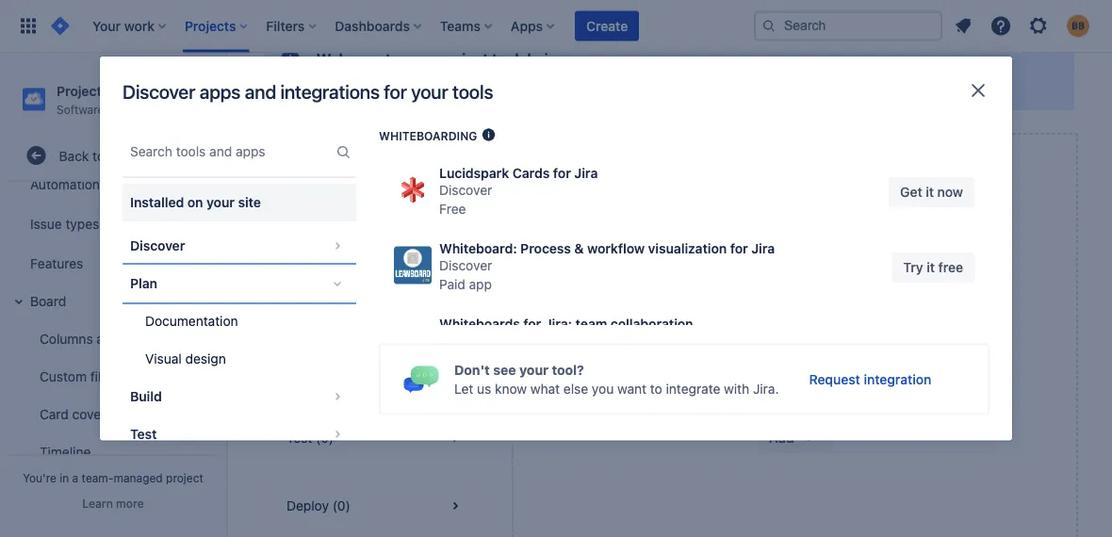 Task type: vqa. For each thing, say whether or not it's contained in the screenshot.
Search field
yes



Task type: describe. For each thing, give the bounding box(es) containing it.
team
[[575, 317, 607, 332]]

on
[[187, 195, 203, 210]]

request integration button
[[798, 364, 943, 394]]

team-
[[82, 471, 114, 484]]

learn more button
[[82, 496, 144, 511]]

whiteboards for jira: team collaboration
[[439, 317, 693, 332]]

for inside welcome to your project toolchain discover integrations for your tools, connect work to your project, and manage it all right here.
[[449, 78, 466, 93]]

plan for plan
[[130, 276, 157, 291]]

cards
[[512, 166, 550, 181]]

workflow inside whiteboard: process & workflow visualization for jira discover paid app
[[587, 241, 645, 257]]

work inside welcome to your project toolchain discover integrations for your tools, connect work to your project, and manage it all right here.
[[590, 78, 619, 93]]

images
[[109, 406, 153, 422]]

discover inside discover (0) button
[[286, 227, 339, 242]]

right
[[826, 78, 854, 93]]

add
[[859, 379, 882, 395]]

faster,
[[817, 379, 855, 395]]

installed on your site button
[[123, 184, 356, 221]]

a
[[72, 471, 78, 484]]

know
[[495, 381, 527, 396]]

what
[[530, 381, 560, 396]]

discover (0)
[[286, 227, 361, 242]]

jira inside whiteboard: process & workflow visualization for jira discover paid app
[[751, 241, 775, 257]]

build for build
[[130, 389, 162, 404]]

try
[[903, 260, 923, 276]]

project,
[[669, 78, 716, 93]]

tool?
[[552, 362, 584, 378]]

and left ship
[[762, 379, 784, 395]]

app
[[469, 277, 492, 293]]

you
[[592, 381, 614, 396]]

filters
[[90, 368, 125, 384]]

us
[[477, 381, 491, 396]]

to right "welcome"
[[385, 50, 400, 68]]

create
[[586, 18, 628, 33]]

custom filters
[[40, 368, 125, 384]]

get
[[900, 185, 922, 200]]

(0) inside view all tools (0) button
[[370, 159, 388, 174]]

workflow inside build your toolchain to improve workflow and ship faster, add your team's tools and work to your project toolchain.
[[703, 379, 758, 395]]

free
[[938, 260, 963, 276]]

plan (0)
[[286, 294, 334, 310]]

statuses
[[123, 331, 174, 346]]

team's
[[916, 379, 957, 395]]

view
[[286, 159, 316, 174]]

whiteboards for jira: team collaboration logo image
[[394, 322, 432, 360]]

for inside lucidspark cards for jira discover free
[[553, 166, 571, 181]]

back to project link
[[8, 137, 219, 175]]

in
[[60, 471, 69, 484]]

primary element
[[11, 0, 754, 52]]

want
[[617, 381, 647, 396]]

view all tools (0)
[[286, 159, 388, 174]]

welcome to your project toolchain discover integrations for your tools, connect work to your project, and manage it all right here.
[[317, 50, 889, 93]]

get it now button
[[889, 178, 974, 208]]

back
[[59, 148, 89, 163]]

expand image
[[8, 290, 30, 313]]

don't
[[454, 362, 490, 378]]

issue types
[[30, 216, 99, 231]]

issue
[[30, 216, 62, 231]]

deploy (0)
[[286, 498, 350, 514]]

test (0) button
[[264, 404, 489, 472]]

to
[[633, 379, 648, 395]]

(0) for test (0)
[[316, 430, 334, 446]]

types
[[65, 216, 99, 231]]

create button
[[575, 11, 639, 41]]

see
[[493, 362, 516, 378]]

chevron icon pointing right image for discover
[[326, 235, 349, 257]]

managed
[[114, 471, 163, 484]]

discover inside whiteboard: process & workflow visualization for jira discover paid app
[[439, 258, 492, 274]]

automation
[[30, 176, 100, 192]]

your up the jira.
[[764, 352, 796, 370]]

improve
[[651, 379, 700, 395]]

installed on your site group
[[123, 176, 356, 227]]

lucidspark cards for jira discover free
[[439, 166, 598, 217]]

features
[[30, 255, 83, 271]]

board
[[30, 293, 66, 308]]

visual
[[145, 351, 182, 367]]

it inside welcome to your project toolchain discover integrations for your tools, connect work to your project, and manage it all right here.
[[798, 78, 805, 93]]

jira software image
[[49, 15, 72, 37]]

your up toolchain.
[[885, 379, 912, 395]]

visualization
[[648, 241, 727, 257]]

welcome
[[317, 50, 382, 68]]

test button
[[123, 416, 356, 453]]

request integration
[[809, 371, 931, 387]]

card
[[40, 406, 69, 422]]

Search tools and apps field
[[124, 135, 332, 169]]

custom
[[40, 368, 87, 384]]

jira software image
[[49, 15, 72, 37]]

apps
[[199, 81, 241, 103]]

process
[[520, 241, 571, 257]]

your down ship
[[781, 398, 808, 414]]

paid
[[439, 277, 465, 293]]

plan (0) button
[[264, 269, 489, 336]]

your inside don't see your tool? let us know what else you want to integrate with jira.
[[519, 362, 549, 378]]

integrations inside welcome to your project toolchain discover integrations for your tools, connect work to your project, and manage it all right here.
[[373, 78, 445, 93]]

integrate
[[666, 381, 720, 396]]

ship
[[788, 379, 813, 395]]

discover (0) button
[[264, 201, 489, 269]]

card cover images link
[[19, 395, 219, 433]]

toolchain.
[[858, 398, 917, 414]]

to inside don't see your tool? let us know what else you want to integrate with jira.
[[650, 381, 662, 396]]

it for try
[[927, 260, 935, 276]]

whiteboard: process & workflow visualization for jira discover paid app
[[439, 241, 775, 293]]

columns
[[40, 331, 93, 346]]

chevron icon pointing down image
[[326, 272, 349, 295]]

custom filters link
[[19, 357, 219, 395]]

discover right 1 on the left of page
[[123, 81, 195, 103]]

deploy (0) button
[[264, 472, 489, 537]]



Task type: locate. For each thing, give the bounding box(es) containing it.
you're in a team-managed project
[[23, 471, 203, 484]]

(0) inside plan (0) "button"
[[316, 294, 334, 310]]

chevron icon pointing right image inside build button
[[326, 385, 349, 408]]

(0) for deploy (0)
[[332, 498, 350, 514]]

visual design
[[145, 351, 226, 367]]

apps image image
[[403, 365, 439, 393]]

discover down whiteboard:
[[439, 258, 492, 274]]

with
[[724, 381, 749, 396]]

2 vertical spatial it
[[927, 260, 935, 276]]

cover
[[72, 406, 106, 422]]

0 vertical spatial chevron icon pointing right image
[[326, 235, 349, 257]]

test for test
[[130, 426, 157, 442]]

Search field
[[754, 11, 942, 41]]

1 chevron icon pointing right image from the top
[[326, 235, 349, 257]]

request
[[809, 371, 860, 387]]

build up the with
[[725, 352, 761, 370]]

features link
[[8, 244, 219, 282]]

create banner
[[0, 0, 1112, 53]]

toolchain inside welcome to your project toolchain discover integrations for your tools, connect work to your project, and manage it all right here.
[[492, 50, 557, 68]]

columns and statuses
[[40, 331, 174, 346]]

project up brainstorm and organize ideas as a team image
[[438, 50, 488, 68]]

your up the whiteboarding
[[411, 81, 448, 103]]

1 horizontal spatial workflow
[[703, 379, 758, 395]]

discover up chevron icon pointing down
[[286, 227, 339, 242]]

discover button
[[123, 227, 356, 265]]

your right "welcome"
[[403, 50, 435, 68]]

2 chevron icon pointing right image from the top
[[326, 385, 349, 408]]

1 vertical spatial plan
[[286, 294, 313, 310]]

0 horizontal spatial work
[[590, 78, 619, 93]]

lucidspark
[[439, 166, 509, 181]]

and inside dialog
[[245, 81, 276, 103]]

plan button
[[123, 265, 356, 302]]

0 vertical spatial all
[[809, 78, 822, 93]]

jira inside lucidspark cards for jira discover free
[[574, 166, 598, 181]]

build up images
[[130, 389, 162, 404]]

search image
[[761, 18, 777, 33]]

(0) for plan (0)
[[316, 294, 334, 310]]

(0) right deploy on the left of the page
[[332, 498, 350, 514]]

chevron icon pointing right image inside test button
[[326, 423, 349, 446]]

1 horizontal spatial work
[[732, 398, 762, 414]]

to left project,
[[623, 78, 635, 93]]

group
[[4, 46, 219, 537], [123, 221, 356, 537]]

it right try
[[927, 260, 935, 276]]

1 vertical spatial all
[[319, 159, 333, 174]]

plan for plan (0)
[[286, 294, 313, 310]]

chevron icon pointing right image up deploy (0)
[[326, 423, 349, 446]]

(0) for discover (0)
[[343, 227, 361, 242]]

try it free
[[903, 260, 963, 276]]

build inside build your toolchain to improve workflow and ship faster, add your team's tools and work to your project toolchain.
[[725, 352, 761, 370]]

chevron icon pointing right image up test (0)
[[326, 385, 349, 408]]

card cover images
[[40, 406, 153, 422]]

try it free button
[[892, 253, 974, 283]]

test for test (0)
[[286, 430, 312, 446]]

it right get
[[926, 185, 934, 200]]

1 horizontal spatial plan
[[286, 294, 313, 310]]

integrations inside dialog
[[280, 81, 380, 103]]

to inside back to project link
[[92, 148, 105, 163]]

group containing automation
[[4, 46, 219, 537]]

project
[[438, 50, 488, 68], [107, 103, 145, 116], [108, 148, 151, 163], [811, 398, 854, 414], [166, 471, 203, 484]]

integrations up the whiteboarding
[[373, 78, 445, 93]]

chevron icon pointing right image up chevron icon pointing down
[[326, 235, 349, 257]]

test inside discover apps and integrations for your tools dialog
[[130, 426, 157, 442]]

1 horizontal spatial jira
[[751, 241, 775, 257]]

(0) down discover (0)
[[316, 294, 334, 310]]

0 vertical spatial toolchain
[[492, 50, 557, 68]]

0 horizontal spatial test
[[130, 426, 157, 442]]

0 horizontal spatial workflow
[[587, 241, 645, 257]]

else
[[563, 381, 588, 396]]

chevron icon pointing right image
[[326, 235, 349, 257], [326, 385, 349, 408], [326, 423, 349, 446]]

plan up statuses in the bottom left of the page
[[130, 276, 157, 291]]

whiteboard: process & workflow visualization for jira logo image
[[394, 247, 432, 285]]

1 vertical spatial chevron icon pointing right image
[[326, 385, 349, 408]]

your left project,
[[639, 78, 666, 93]]

build
[[725, 352, 761, 370], [130, 389, 162, 404]]

tools inside dialog
[[452, 81, 493, 103]]

1 vertical spatial toolchain
[[799, 352, 864, 370]]

to right back
[[92, 148, 105, 163]]

to inside build your toolchain to improve workflow and ship faster, add your team's tools and work to your project toolchain.
[[765, 398, 777, 414]]

workflow right improve
[[703, 379, 758, 395]]

software
[[57, 103, 104, 116]]

toolchain
[[492, 50, 557, 68], [799, 352, 864, 370]]

project down 1 on the left of page
[[107, 103, 145, 116]]

jira
[[574, 166, 598, 181], [751, 241, 775, 257]]

your
[[403, 50, 435, 68], [470, 78, 496, 93], [639, 78, 666, 93], [411, 81, 448, 103], [206, 195, 235, 210], [764, 352, 796, 370], [519, 362, 549, 378], [885, 379, 912, 395], [781, 398, 808, 414]]

tools inside build your toolchain to improve workflow and ship faster, add your team's tools and work to your project toolchain.
[[673, 398, 702, 414]]

don't see your tool? let us know what else you want to integrate with jira.
[[454, 362, 779, 396]]

get it now
[[900, 185, 963, 200]]

your up what
[[519, 362, 549, 378]]

lucidspark cards for jira logo image
[[394, 172, 432, 209]]

discover down the lucidspark
[[439, 183, 492, 198]]

discover apps and integrations for your tools dialog
[[100, 57, 1012, 537]]

and right apps
[[245, 81, 276, 103]]

&
[[574, 241, 584, 257]]

it inside button
[[926, 185, 934, 200]]

work down the with
[[732, 398, 762, 414]]

all right view
[[319, 159, 333, 174]]

0 vertical spatial workflow
[[587, 241, 645, 257]]

view all tools (0) button
[[264, 133, 489, 201]]

collaboration
[[611, 317, 693, 332]]

(0) inside test (0) button
[[316, 430, 334, 446]]

for
[[449, 78, 466, 93], [384, 81, 407, 103], [553, 166, 571, 181], [730, 241, 748, 257], [523, 317, 541, 332]]

your inside the installed on your site button
[[206, 195, 235, 210]]

0 vertical spatial build
[[725, 352, 761, 370]]

let
[[454, 381, 473, 396]]

workflow right the &
[[587, 241, 645, 257]]

documentation
[[145, 313, 238, 329]]

test (0)
[[286, 430, 334, 446]]

tools right view
[[336, 159, 366, 174]]

all left right
[[809, 78, 822, 93]]

3 chevron icon pointing right image from the top
[[326, 423, 349, 446]]

plan inside button
[[130, 276, 157, 291]]

and
[[719, 78, 742, 93], [245, 81, 276, 103], [97, 331, 119, 346], [762, 379, 784, 395], [706, 398, 729, 414]]

workflow
[[587, 241, 645, 257], [703, 379, 758, 395]]

1 horizontal spatial test
[[286, 430, 312, 446]]

0 vertical spatial plan
[[130, 276, 157, 291]]

all inside welcome to your project toolchain discover integrations for your tools, connect work to your project, and manage it all right here.
[[809, 78, 822, 93]]

toolchain inside build your toolchain to improve workflow and ship faster, add your team's tools and work to your project toolchain.
[[799, 352, 864, 370]]

and inside group
[[97, 331, 119, 346]]

all inside button
[[319, 159, 333, 174]]

it right manage
[[798, 78, 805, 93]]

project down faster,
[[811, 398, 854, 414]]

(0) up chevron icon pointing down
[[343, 227, 361, 242]]

visual design button
[[123, 340, 356, 378]]

close modal image
[[967, 79, 990, 102]]

project 1 software project
[[57, 83, 145, 116]]

jira:
[[544, 317, 572, 332]]

chevron icon pointing right image for test
[[326, 423, 349, 446]]

jira right visualization
[[751, 241, 775, 257]]

project right the managed at the bottom left of the page
[[166, 471, 203, 484]]

tools left tools,
[[452, 81, 493, 103]]

build your toolchain to improve workflow and ship faster, add your team's tools and work to your project toolchain.
[[633, 352, 957, 414]]

test down images
[[130, 426, 157, 442]]

now
[[937, 185, 963, 200]]

chevron icon pointing right image for build
[[326, 385, 349, 408]]

project inside project 1 software project
[[107, 103, 145, 116]]

1 horizontal spatial toolchain
[[799, 352, 864, 370]]

integrations
[[373, 78, 445, 93], [280, 81, 380, 103]]

it for get
[[926, 185, 934, 200]]

issue types link
[[8, 203, 219, 244]]

tools
[[452, 81, 493, 103], [336, 159, 366, 174], [673, 398, 702, 414]]

installed on your site
[[130, 195, 261, 210]]

all
[[809, 78, 822, 93], [319, 159, 333, 174]]

whiteboard:
[[439, 241, 517, 257]]

and up filters
[[97, 331, 119, 346]]

0 vertical spatial it
[[798, 78, 805, 93]]

build inside button
[[130, 389, 162, 404]]

plan inside "button"
[[286, 294, 313, 310]]

test
[[130, 426, 157, 442], [286, 430, 312, 446]]

1 vertical spatial jira
[[751, 241, 775, 257]]

brainstorm and organize ideas as a team image
[[481, 127, 496, 142]]

group containing discover
[[123, 221, 356, 537]]

0 horizontal spatial tools
[[336, 159, 366, 174]]

discover down installed
[[130, 238, 185, 253]]

discover inside discover button
[[130, 238, 185, 253]]

2 horizontal spatial tools
[[673, 398, 702, 414]]

1 vertical spatial build
[[130, 389, 162, 404]]

learn more
[[82, 497, 144, 510]]

project inside welcome to your project toolchain discover integrations for your tools, connect work to your project, and manage it all right here.
[[438, 50, 488, 68]]

2 vertical spatial chevron icon pointing right image
[[326, 423, 349, 446]]

0 vertical spatial work
[[590, 78, 619, 93]]

0 horizontal spatial build
[[130, 389, 162, 404]]

automation link
[[8, 165, 219, 203]]

1
[[105, 83, 111, 98]]

tools down integrate at the bottom of page
[[673, 398, 702, 414]]

here.
[[858, 78, 889, 93]]

discover inside lucidspark cards for jira discover free
[[439, 183, 492, 198]]

it inside button
[[927, 260, 935, 276]]

board button
[[8, 282, 219, 320]]

work right connect
[[590, 78, 619, 93]]

test up deploy on the left of the page
[[286, 430, 312, 446]]

timeline link
[[19, 433, 219, 470]]

plan left chevron icon pointing down
[[286, 294, 313, 310]]

and inside welcome to your project toolchain discover integrations for your tools, connect work to your project, and manage it all right here.
[[719, 78, 742, 93]]

(0) inside discover (0) button
[[343, 227, 361, 242]]

work
[[590, 78, 619, 93], [732, 398, 762, 414]]

1 vertical spatial work
[[732, 398, 762, 414]]

jira.
[[753, 381, 779, 396]]

manage
[[746, 78, 794, 93]]

tools inside button
[[336, 159, 366, 174]]

site
[[238, 195, 261, 210]]

project up the automation link at the left of page
[[108, 148, 151, 163]]

chevron icon pointing right image inside discover button
[[326, 235, 349, 257]]

discover inside welcome to your project toolchain discover integrations for your tools, connect work to your project, and manage it all right here.
[[317, 78, 370, 93]]

back to project
[[59, 148, 151, 163]]

discover
[[317, 78, 370, 93], [123, 81, 195, 103], [439, 183, 492, 198], [286, 227, 339, 242], [130, 238, 185, 253], [439, 258, 492, 274]]

2 vertical spatial tools
[[673, 398, 702, 414]]

discover down "welcome"
[[317, 78, 370, 93]]

build button
[[123, 378, 356, 416]]

integrations down "welcome"
[[280, 81, 380, 103]]

0 vertical spatial tools
[[452, 81, 493, 103]]

(0) left lucidspark cards for jira logo
[[370, 159, 388, 174]]

project inside build your toolchain to improve workflow and ship faster, add your team's tools and work to your project toolchain.
[[811, 398, 854, 414]]

documentation button
[[123, 302, 356, 340]]

work inside build your toolchain to improve workflow and ship faster, add your team's tools and work to your project toolchain.
[[732, 398, 762, 414]]

0 horizontal spatial plan
[[130, 276, 157, 291]]

1 vertical spatial tools
[[336, 159, 366, 174]]

connect
[[537, 78, 587, 93]]

1 vertical spatial it
[[926, 185, 934, 200]]

installed
[[130, 195, 184, 210]]

and right project,
[[719, 78, 742, 93]]

discover apps and integrations for your tools
[[123, 81, 493, 103]]

toolchain up request on the right bottom
[[799, 352, 864, 370]]

1 horizontal spatial all
[[809, 78, 822, 93]]

to down the jira.
[[765, 398, 777, 414]]

learn
[[82, 497, 113, 510]]

0 horizontal spatial toolchain
[[492, 50, 557, 68]]

0 horizontal spatial all
[[319, 159, 333, 174]]

columns and statuses link
[[19, 320, 219, 357]]

toolchain up tools,
[[492, 50, 557, 68]]

build for build your toolchain to improve workflow and ship faster, add your team's tools and work to your project toolchain.
[[725, 352, 761, 370]]

jira right cards
[[574, 166, 598, 181]]

and down the with
[[706, 398, 729, 414]]

free
[[439, 202, 466, 217]]

for inside whiteboard: process & workflow visualization for jira discover paid app
[[730, 241, 748, 257]]

1 vertical spatial workflow
[[703, 379, 758, 395]]

your left tools,
[[470, 78, 496, 93]]

0 horizontal spatial jira
[[574, 166, 598, 181]]

(0) up deploy (0)
[[316, 430, 334, 446]]

1 horizontal spatial build
[[725, 352, 761, 370]]

to right to in the bottom of the page
[[650, 381, 662, 396]]

more
[[116, 497, 144, 510]]

your right on
[[206, 195, 235, 210]]

(0) inside deploy (0) button
[[332, 498, 350, 514]]

1 horizontal spatial tools
[[452, 81, 493, 103]]

0 vertical spatial jira
[[574, 166, 598, 181]]



